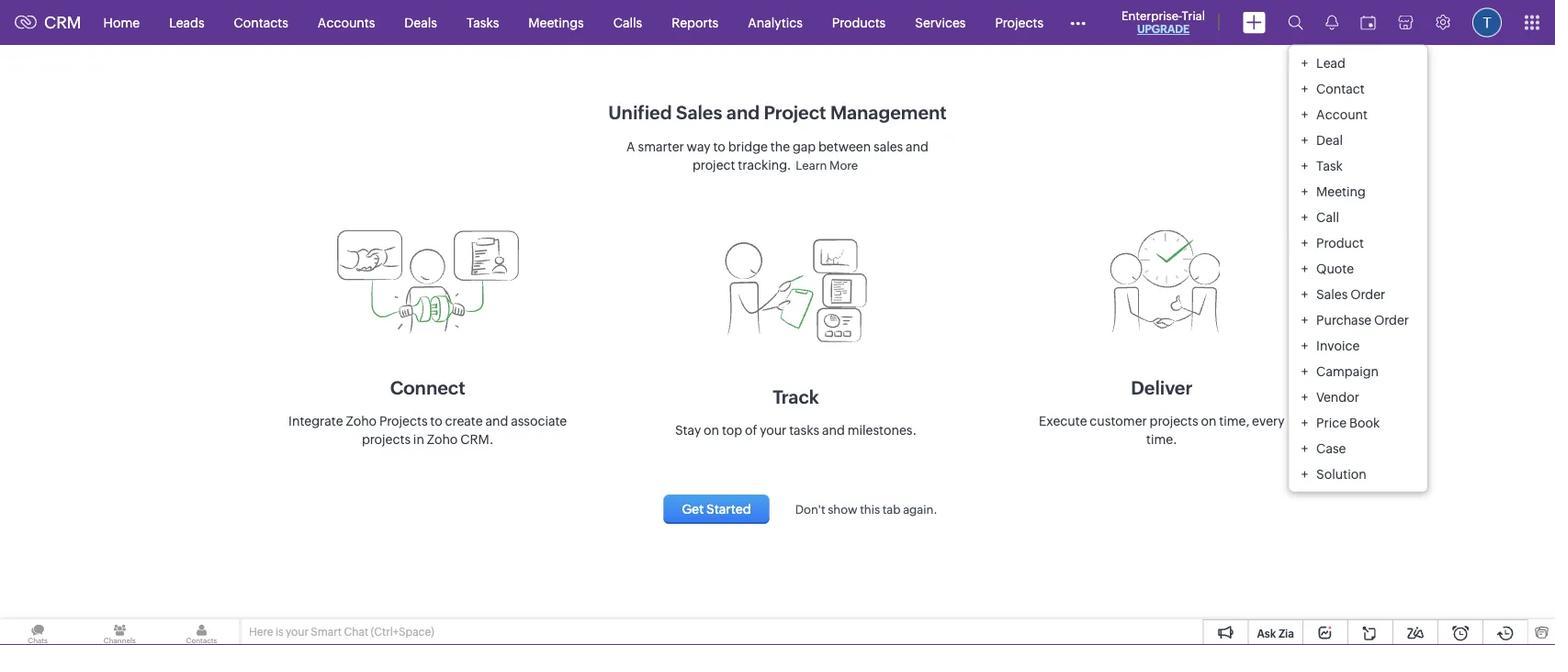 Task type: describe. For each thing, give the bounding box(es) containing it.
product
[[1317, 236, 1364, 250]]

associate
[[511, 414, 567, 429]]

11 menu item from the top
[[1290, 307, 1428, 333]]

upgrade
[[1137, 23, 1190, 35]]

between
[[819, 140, 871, 154]]

signals image
[[1326, 15, 1339, 30]]

create
[[445, 414, 483, 429]]

this
[[860, 503, 880, 517]]

campaign
[[1317, 364, 1379, 379]]

deals
[[404, 15, 437, 30]]

don't show this tab again. link
[[777, 503, 938, 517]]

create menu element
[[1232, 0, 1277, 45]]

calendar image
[[1361, 15, 1376, 30]]

task
[[1317, 158, 1343, 173]]

+ deal
[[1302, 133, 1343, 147]]

vendor
[[1317, 390, 1360, 405]]

a smarter way to bridge the gap between sales and project tracking.
[[627, 140, 929, 173]]

chats image
[[0, 620, 76, 646]]

tasks
[[467, 15, 499, 30]]

leads
[[169, 15, 204, 30]]

stay on top of your tasks and milestones.
[[675, 424, 917, 438]]

time,
[[1219, 414, 1250, 429]]

lead
[[1317, 56, 1346, 70]]

profile image
[[1473, 8, 1502, 37]]

purchase
[[1317, 313, 1372, 328]]

+ price book
[[1302, 416, 1380, 430]]

search image
[[1288, 15, 1304, 30]]

learn more link
[[791, 154, 863, 177]]

analytics
[[748, 15, 803, 30]]

+ for + deal
[[1302, 133, 1308, 147]]

+ contact
[[1302, 81, 1365, 96]]

+ quote
[[1302, 261, 1354, 276]]

0 horizontal spatial zoho
[[346, 414, 377, 429]]

12 menu item from the top
[[1290, 333, 1428, 359]]

contacts link
[[219, 0, 303, 45]]

+ for + account
[[1302, 107, 1308, 122]]

channels image
[[82, 620, 157, 646]]

+ invoice
[[1302, 339, 1360, 353]]

crm link
[[15, 13, 81, 32]]

services link
[[901, 0, 981, 45]]

of
[[745, 424, 757, 438]]

learn more
[[796, 159, 858, 173]]

+ for + case
[[1302, 441, 1308, 456]]

book
[[1349, 416, 1380, 430]]

0 horizontal spatial your
[[286, 627, 309, 639]]

management
[[830, 102, 947, 124]]

+ sales order
[[1302, 287, 1386, 302]]

0 vertical spatial your
[[760, 424, 787, 438]]

deliver
[[1131, 378, 1193, 399]]

signals element
[[1315, 0, 1350, 45]]

top
[[722, 424, 742, 438]]

trial
[[1182, 9, 1205, 23]]

accounts
[[318, 15, 375, 30]]

+ lead
[[1302, 56, 1346, 70]]

call
[[1317, 210, 1339, 225]]

invoice
[[1317, 339, 1360, 353]]

8 menu item from the top
[[1290, 230, 1428, 256]]

here is your smart chat (ctrl+space)
[[249, 627, 434, 639]]

+ call
[[1302, 210, 1339, 225]]

projects inside "integrate zoho projects to create and associate projects in zoho crm."
[[379, 414, 428, 429]]

tasks link
[[452, 0, 514, 45]]

16 menu item from the top
[[1290, 436, 1428, 462]]

projects inside execute customer projects on time, every time.
[[1150, 414, 1199, 429]]

+ for + call
[[1302, 210, 1308, 225]]

+ account
[[1302, 107, 1368, 122]]

price
[[1317, 416, 1347, 430]]

zia
[[1279, 628, 1294, 640]]

every
[[1252, 414, 1285, 429]]

+ for + solution
[[1302, 467, 1308, 482]]

project
[[764, 102, 826, 124]]

don't
[[795, 503, 825, 517]]

case
[[1317, 441, 1346, 456]]

4 menu item from the top
[[1290, 127, 1428, 153]]

+ purchase order
[[1302, 313, 1409, 328]]

+ product
[[1302, 236, 1364, 250]]

deals link
[[390, 0, 452, 45]]

don't show this tab again.
[[795, 503, 938, 517]]

leads link
[[154, 0, 219, 45]]

+ for + meeting
[[1302, 184, 1308, 199]]

unified
[[608, 102, 672, 124]]

chat
[[344, 627, 368, 639]]

5 menu item from the top
[[1290, 153, 1428, 179]]

enterprise-trial upgrade
[[1122, 9, 1205, 35]]

search element
[[1277, 0, 1315, 45]]

+ for + price book
[[1302, 416, 1308, 430]]

reports
[[672, 15, 719, 30]]

way
[[687, 140, 711, 154]]

9 menu item from the top
[[1290, 256, 1428, 282]]

home
[[103, 15, 140, 30]]

order for + sales order
[[1351, 287, 1386, 302]]

products
[[832, 15, 886, 30]]



Task type: vqa. For each thing, say whether or not it's contained in the screenshot.
Tasks LINK
yes



Task type: locate. For each thing, give the bounding box(es) containing it.
customer
[[1090, 414, 1147, 429]]

+ for + quote
[[1302, 261, 1308, 276]]

integrate
[[289, 414, 343, 429]]

+ left case
[[1302, 441, 1308, 456]]

0 vertical spatial sales
[[676, 102, 722, 124]]

crm
[[44, 13, 81, 32]]

and up bridge
[[726, 102, 760, 124]]

tracking.
[[738, 158, 791, 173]]

order right purchase
[[1374, 313, 1409, 328]]

stay
[[675, 424, 701, 438]]

projects inside "integrate zoho projects to create and associate projects in zoho crm."
[[362, 433, 411, 447]]

integrate zoho projects to create and associate projects in zoho crm.
[[289, 414, 567, 447]]

5 + from the top
[[1302, 158, 1308, 173]]

projects up "time."
[[1150, 414, 1199, 429]]

here
[[249, 627, 273, 639]]

menu item up quote
[[1290, 230, 1428, 256]]

order up + purchase order
[[1351, 287, 1386, 302]]

1 vertical spatial sales
[[1317, 287, 1348, 302]]

gap
[[793, 140, 816, 154]]

solution
[[1317, 467, 1367, 482]]

your right of
[[760, 424, 787, 438]]

10 menu item from the top
[[1290, 282, 1428, 307]]

+ for + product
[[1302, 236, 1308, 250]]

14 + from the top
[[1302, 390, 1308, 405]]

time.
[[1147, 433, 1177, 447]]

0 vertical spatial projects
[[995, 15, 1044, 30]]

(ctrl+space)
[[371, 627, 434, 639]]

0 horizontal spatial projects
[[379, 414, 428, 429]]

menu item
[[1290, 50, 1428, 76], [1290, 76, 1428, 102], [1290, 102, 1428, 127], [1290, 127, 1428, 153], [1290, 153, 1428, 179], [1290, 179, 1428, 204], [1290, 204, 1428, 230], [1290, 230, 1428, 256], [1290, 256, 1428, 282], [1290, 282, 1428, 307], [1290, 307, 1428, 333], [1290, 333, 1428, 359], [1290, 359, 1428, 384], [1290, 384, 1428, 410], [1290, 410, 1428, 436], [1290, 436, 1428, 462], [1290, 462, 1428, 487]]

menu item up contact
[[1290, 50, 1428, 76]]

to inside "integrate zoho projects to create and associate projects in zoho crm."
[[430, 414, 443, 429]]

get started link
[[664, 495, 770, 525]]

13 menu item from the top
[[1290, 359, 1428, 384]]

menu item down contact
[[1290, 102, 1428, 127]]

show
[[828, 503, 858, 517]]

+ left call
[[1302, 210, 1308, 225]]

1 menu item from the top
[[1290, 50, 1428, 76]]

to
[[713, 140, 726, 154], [430, 414, 443, 429]]

and inside "a smarter way to bridge the gap between sales and project tracking."
[[906, 140, 929, 154]]

your right is at bottom left
[[286, 627, 309, 639]]

create menu image
[[1243, 11, 1266, 34]]

11 + from the top
[[1302, 313, 1308, 328]]

1 horizontal spatial to
[[713, 140, 726, 154]]

7 + from the top
[[1302, 210, 1308, 225]]

+ up + deal
[[1302, 107, 1308, 122]]

execute customer projects on time, every time.
[[1039, 414, 1285, 447]]

+
[[1302, 56, 1308, 70], [1302, 81, 1308, 96], [1302, 107, 1308, 122], [1302, 133, 1308, 147], [1302, 158, 1308, 173], [1302, 184, 1308, 199], [1302, 210, 1308, 225], [1302, 236, 1308, 250], [1302, 261, 1308, 276], [1302, 287, 1308, 302], [1302, 313, 1308, 328], [1302, 339, 1308, 353], [1302, 364, 1308, 379], [1302, 390, 1308, 405], [1302, 416, 1308, 430], [1302, 441, 1308, 456], [1302, 467, 1308, 482]]

started
[[706, 503, 751, 517]]

menu item down the vendor
[[1290, 410, 1428, 436]]

+ down the + quote
[[1302, 287, 1308, 302]]

contacts image
[[164, 620, 239, 646]]

sales up way
[[676, 102, 722, 124]]

+ left quote
[[1302, 261, 1308, 276]]

sales
[[676, 102, 722, 124], [1317, 287, 1348, 302]]

reports link
[[657, 0, 733, 45]]

+ left lead on the right top of page
[[1302, 56, 1308, 70]]

deal
[[1317, 133, 1343, 147]]

get
[[682, 503, 704, 517]]

+ up + invoice
[[1302, 313, 1308, 328]]

2 menu item from the top
[[1290, 76, 1428, 102]]

1 vertical spatial projects
[[379, 414, 428, 429]]

17 + from the top
[[1302, 467, 1308, 482]]

accounts link
[[303, 0, 390, 45]]

1 vertical spatial order
[[1374, 313, 1409, 328]]

+ for + contact
[[1302, 81, 1308, 96]]

+ for + purchase order
[[1302, 313, 1308, 328]]

contacts
[[234, 15, 288, 30]]

15 + from the top
[[1302, 416, 1308, 430]]

0 vertical spatial zoho
[[346, 414, 377, 429]]

menu item down + purchase order
[[1290, 333, 1428, 359]]

smart
[[311, 627, 342, 639]]

and right the sales
[[906, 140, 929, 154]]

+ for + sales order
[[1302, 287, 1308, 302]]

enterprise-
[[1122, 9, 1182, 23]]

+ left deal
[[1302, 133, 1308, 147]]

+ solution
[[1302, 467, 1367, 482]]

1 horizontal spatial on
[[1201, 414, 1217, 429]]

meetings link
[[514, 0, 599, 45]]

milestones.
[[848, 424, 917, 438]]

+ case
[[1302, 441, 1346, 456]]

zoho right in
[[427, 433, 458, 447]]

3 menu item from the top
[[1290, 102, 1428, 127]]

projects up in
[[379, 414, 428, 429]]

1 vertical spatial zoho
[[427, 433, 458, 447]]

unified sales and project management
[[608, 102, 947, 124]]

menu item down account at right
[[1290, 127, 1428, 153]]

and
[[726, 102, 760, 124], [906, 140, 929, 154], [485, 414, 508, 429], [822, 424, 845, 438]]

10 + from the top
[[1302, 287, 1308, 302]]

ask zia
[[1257, 628, 1294, 640]]

6 menu item from the top
[[1290, 179, 1428, 204]]

12 + from the top
[[1302, 339, 1308, 353]]

0 horizontal spatial projects
[[362, 433, 411, 447]]

+ for + vendor
[[1302, 390, 1308, 405]]

7 menu item from the top
[[1290, 204, 1428, 230]]

to for connect
[[430, 414, 443, 429]]

to left create
[[430, 414, 443, 429]]

home link
[[89, 0, 154, 45]]

your
[[760, 424, 787, 438], [286, 627, 309, 639]]

track
[[773, 387, 819, 408]]

17 menu item from the top
[[1290, 462, 1428, 487]]

13 + from the top
[[1302, 364, 1308, 379]]

Other Modules field
[[1058, 8, 1098, 37]]

0 horizontal spatial on
[[704, 424, 719, 438]]

crm.
[[460, 433, 494, 447]]

sales for and
[[676, 102, 722, 124]]

+ for + invoice
[[1302, 339, 1308, 353]]

9 + from the top
[[1302, 261, 1308, 276]]

0 horizontal spatial to
[[430, 414, 443, 429]]

+ up + call
[[1302, 184, 1308, 199]]

services
[[915, 15, 966, 30]]

on left top
[[704, 424, 719, 438]]

0 vertical spatial order
[[1351, 287, 1386, 302]]

6 + from the top
[[1302, 184, 1308, 199]]

+ for + lead
[[1302, 56, 1308, 70]]

1 horizontal spatial zoho
[[427, 433, 458, 447]]

+ up + vendor
[[1302, 364, 1308, 379]]

menu item down invoice at bottom right
[[1290, 359, 1428, 384]]

1 horizontal spatial projects
[[995, 15, 1044, 30]]

order for + purchase order
[[1374, 313, 1409, 328]]

+ left the vendor
[[1302, 390, 1308, 405]]

4 + from the top
[[1302, 133, 1308, 147]]

analytics link
[[733, 0, 817, 45]]

again.
[[903, 503, 938, 517]]

projects left other modules field
[[995, 15, 1044, 30]]

to inside "a smarter way to bridge the gap between sales and project tracking."
[[713, 140, 726, 154]]

menu item up meeting
[[1290, 153, 1428, 179]]

1 + from the top
[[1302, 56, 1308, 70]]

menu item up + sales order
[[1290, 256, 1428, 282]]

1 horizontal spatial sales
[[1317, 287, 1348, 302]]

account
[[1317, 107, 1368, 122]]

tab
[[883, 503, 901, 517]]

contact
[[1317, 81, 1365, 96]]

0 vertical spatial to
[[713, 140, 726, 154]]

ask
[[1257, 628, 1276, 640]]

+ vendor
[[1302, 390, 1360, 405]]

menu item down task
[[1290, 179, 1428, 204]]

sales for order
[[1317, 287, 1348, 302]]

profile element
[[1462, 0, 1513, 45]]

+ down + case
[[1302, 467, 1308, 482]]

quote
[[1317, 261, 1354, 276]]

meetings
[[528, 15, 584, 30]]

in
[[413, 433, 424, 447]]

0 horizontal spatial sales
[[676, 102, 722, 124]]

+ down + lead
[[1302, 81, 1308, 96]]

14 menu item from the top
[[1290, 384, 1428, 410]]

1 horizontal spatial projects
[[1150, 414, 1199, 429]]

+ for + campaign
[[1302, 364, 1308, 379]]

a
[[627, 140, 635, 154]]

menu item down meeting
[[1290, 204, 1428, 230]]

+ left task
[[1302, 158, 1308, 173]]

connect
[[390, 378, 465, 399]]

meeting
[[1317, 184, 1366, 199]]

1 horizontal spatial your
[[760, 424, 787, 438]]

2 + from the top
[[1302, 81, 1308, 96]]

on left time, at the bottom
[[1201, 414, 1217, 429]]

0 vertical spatial projects
[[1150, 414, 1199, 429]]

menu item up account at right
[[1290, 76, 1428, 102]]

menu item up the book
[[1290, 384, 1428, 410]]

calls
[[613, 15, 642, 30]]

on
[[1201, 414, 1217, 429], [704, 424, 719, 438]]

the
[[771, 140, 790, 154]]

+ down + call
[[1302, 236, 1308, 250]]

+ left invoice at bottom right
[[1302, 339, 1308, 353]]

projects left in
[[362, 433, 411, 447]]

to up the project at the left of page
[[713, 140, 726, 154]]

get started
[[682, 503, 751, 517]]

and right tasks
[[822, 424, 845, 438]]

menu item down the book
[[1290, 436, 1428, 462]]

projects
[[1150, 414, 1199, 429], [362, 433, 411, 447]]

menu item up + purchase order
[[1290, 282, 1428, 307]]

tasks
[[789, 424, 820, 438]]

1 vertical spatial your
[[286, 627, 309, 639]]

is
[[276, 627, 283, 639]]

bridge
[[728, 140, 768, 154]]

to for unified sales and project management
[[713, 140, 726, 154]]

projects
[[995, 15, 1044, 30], [379, 414, 428, 429]]

menu item down case
[[1290, 462, 1428, 487]]

and inside "integrate zoho projects to create and associate projects in zoho crm."
[[485, 414, 508, 429]]

1 vertical spatial to
[[430, 414, 443, 429]]

zoho right the integrate
[[346, 414, 377, 429]]

3 + from the top
[[1302, 107, 1308, 122]]

smarter
[[638, 140, 684, 154]]

1 vertical spatial projects
[[362, 433, 411, 447]]

+ left price
[[1302, 416, 1308, 430]]

projects link
[[981, 0, 1058, 45]]

+ meeting
[[1302, 184, 1366, 199]]

and up crm.
[[485, 414, 508, 429]]

on inside execute customer projects on time, every time.
[[1201, 414, 1217, 429]]

products link
[[817, 0, 901, 45]]

16 + from the top
[[1302, 441, 1308, 456]]

sales
[[874, 140, 903, 154]]

project
[[693, 158, 735, 173]]

menu item down + sales order
[[1290, 307, 1428, 333]]

sales down quote
[[1317, 287, 1348, 302]]

8 + from the top
[[1302, 236, 1308, 250]]

15 menu item from the top
[[1290, 410, 1428, 436]]

+ for + task
[[1302, 158, 1308, 173]]

calls link
[[599, 0, 657, 45]]



